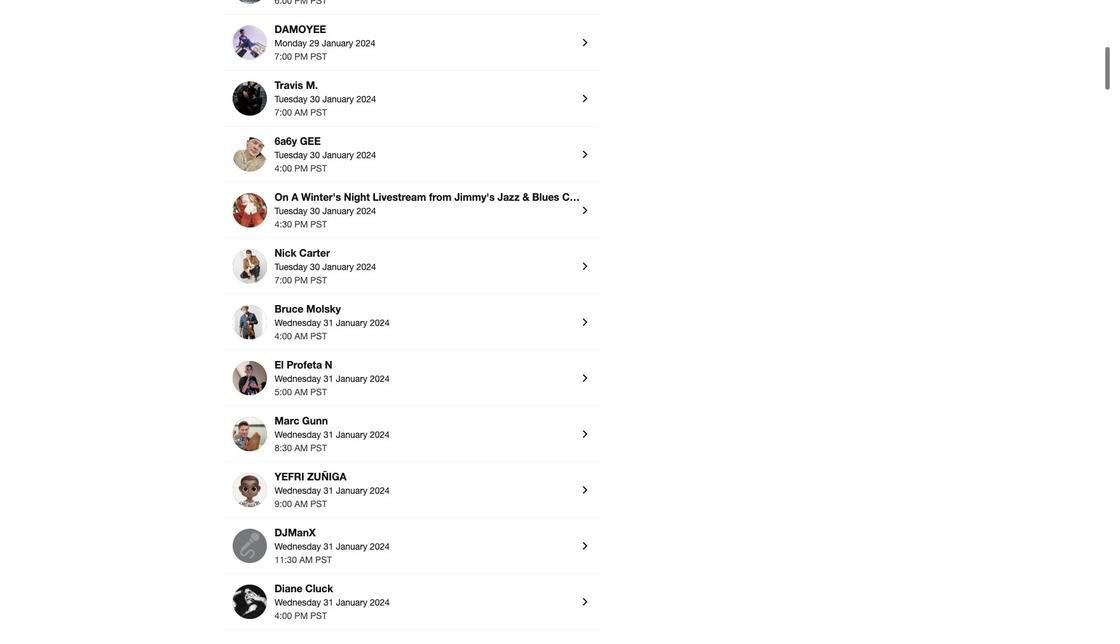 Task type: describe. For each thing, give the bounding box(es) containing it.
who i am tour 2024 image
[[233, 249, 267, 283]]

7:00 for travis m.
[[275, 107, 292, 118]]

january inside el profeta n wednesday 31 january 2024 5:00 am pst
[[336, 374, 367, 384]]

pst inside diane cluck wednesday 31 january 2024 4:00 pm pst
[[310, 611, 327, 621]]

djmanx
[[275, 526, 316, 538]]

cluck
[[305, 582, 333, 594]]

diane
[[275, 582, 302, 594]]

7:00 inside damoyee monday 29 january 2024 7:00 pm pst
[[275, 51, 292, 62]]

el profeta n wednesday 31 january 2024 5:00 am pst
[[275, 358, 390, 397]]

2024 inside 6a6y gee tuesday 30 january 2024 4:00 pm pst
[[356, 150, 376, 160]]

january inside damoyee monday 29 january 2024 7:00 pm pst
[[322, 38, 353, 48]]

pm for carter
[[294, 275, 308, 285]]

4:00 for diane cluck
[[275, 611, 292, 621]]

january inside djmanx wednesday 31 january 2024 11:30 am pst
[[336, 542, 367, 552]]

from
[[429, 191, 452, 203]]

&
[[522, 191, 529, 203]]

5:00
[[275, 387, 292, 397]]

pst inside damoyee monday 29 january 2024 7:00 pm pst
[[310, 51, 327, 62]]

pst inside 6a6y gee tuesday 30 january 2024 4:00 pm pst
[[310, 163, 327, 173]]

carter
[[299, 247, 330, 259]]

pst inside yefri zuñiga wednesday 31 january 2024 9:00 am pst
[[310, 499, 327, 509]]

old time fiddle wkshop ~ online 4 wed. evenings 1/31, 2/7, 2/14, & 2/21 caffè lena school of music image
[[233, 305, 267, 339]]

nick carter tuesday 30 january 2024 7:00 pm pst
[[275, 247, 376, 285]]

pst inside nick carter tuesday 30 january 2024 7:00 pm pst
[[310, 275, 327, 285]]

pst inside travis m. tuesday 30 january 2024 7:00 am pst
[[310, 107, 327, 118]]

gee
[[300, 135, 321, 147]]

2024 inside bruce molsky wednesday 31 january 2024 4:00 am pst
[[370, 318, 390, 328]]

31 inside djmanx wednesday 31 january 2024 11:30 am pst
[[324, 542, 333, 552]]

on  a winter's night livestream from jimmy's jazz & blues club image
[[233, 193, 267, 228]]

molsky
[[306, 303, 341, 315]]

damoyee
[[275, 23, 326, 35]]

am for marc
[[294, 443, 308, 453]]

am for travis
[[294, 107, 308, 118]]

pm for cluck
[[294, 611, 308, 621]]

pst inside djmanx wednesday 31 january 2024 11:30 am pst
[[315, 555, 332, 565]]

january inside marc gunn wednesday 31 january 2024 8:30 am pst
[[336, 430, 367, 440]]

zuñiga
[[307, 470, 347, 482]]

9:00
[[275, 499, 292, 509]]

club
[[562, 191, 585, 203]]

tuesday for 6a6y
[[275, 150, 308, 160]]

30 inside on  a winter's night livestream from jimmy's jazz & blues club tuesday 30 january 2024 4:30 pm pst
[[310, 206, 320, 216]]

pst inside marc gunn wednesday 31 january 2024 8:30 am pst
[[310, 443, 327, 453]]

6a6y
[[275, 135, 297, 147]]

29
[[309, 38, 319, 48]]

travis
[[275, 79, 303, 91]]

a
[[291, 191, 298, 203]]

2024 inside djmanx wednesday 31 january 2024 11:30 am pst
[[370, 542, 390, 552]]

31 for zuñiga
[[324, 486, 333, 496]]

on
[[275, 191, 289, 203]]

monday
[[275, 38, 307, 48]]

31 for cluck
[[324, 597, 333, 608]]

pm inside damoyee monday 29 january 2024 7:00 pm pst
[[294, 51, 308, 62]]

4:30
[[275, 219, 292, 229]]

conciert en vivo image
[[233, 361, 267, 395]]

marc
[[275, 414, 299, 426]]

wednesday inside el profeta n wednesday 31 january 2024 5:00 am pst
[[275, 374, 321, 384]]

wednesday for marc
[[275, 430, 321, 440]]

bruce molsky wednesday 31 january 2024 4:00 am pst
[[275, 303, 390, 341]]

6a6y gee tuesday 30 january 2024 4:00 pm pst
[[275, 135, 376, 173]]

marc gunn wednesday 31 january 2024 8:30 am pst
[[275, 414, 390, 453]]

online workshop: winter sparks in the dark / supports & techniques for finishing songs image
[[233, 585, 267, 619]]

wednesday for bruce
[[275, 318, 321, 328]]

31 for gunn
[[324, 430, 333, 440]]

night
[[344, 191, 370, 203]]

am for bruce
[[294, 331, 308, 341]]

2024 inside travis m. tuesday 30 january 2024 7:00 am pst
[[356, 94, 376, 104]]



Task type: locate. For each thing, give the bounding box(es) containing it.
wednesday down bruce
[[275, 318, 321, 328]]

january inside nick carter tuesday 30 january 2024 7:00 pm pst
[[322, 262, 354, 272]]

am down m.
[[294, 107, 308, 118]]

7:00 inside travis m. tuesday 30 january 2024 7:00 am pst
[[275, 107, 292, 118]]

2024 inside on  a winter's night livestream from jimmy's jazz & blues club tuesday 30 january 2024 4:30 pm pst
[[356, 206, 376, 216]]

january inside 6a6y gee tuesday 30 january 2024 4:00 pm pst
[[322, 150, 354, 160]]

wednesday inside diane cluck wednesday 31 january 2024 4:00 pm pst
[[275, 597, 321, 608]]

31 down gunn on the left of page
[[324, 430, 333, 440]]

2 pm from the top
[[294, 163, 308, 173]]

wednesday inside yefri zuñiga wednesday 31 january 2024 9:00 am pst
[[275, 486, 321, 496]]

7:00 inside nick carter tuesday 30 january 2024 7:00 pm pst
[[275, 275, 292, 285]]

wednesday inside djmanx wednesday 31 january 2024 11:30 am pst
[[275, 542, 321, 552]]

6 31 from the top
[[324, 597, 333, 608]]

5 wednesday from the top
[[275, 542, 321, 552]]

livestream
[[373, 191, 426, 203]]

wednesday for yefri
[[275, 486, 321, 496]]

pm inside nick carter tuesday 30 january 2024 7:00 pm pst
[[294, 275, 308, 285]]

2024 inside nick carter tuesday 30 january 2024 7:00 pm pst
[[356, 262, 376, 272]]

0 vertical spatial 4:00
[[275, 163, 292, 173]]

january inside yefri zuñiga wednesday 31 january 2024 9:00 am pst
[[336, 486, 367, 496]]

30 down gee
[[310, 150, 320, 160]]

1 30 from the top
[[310, 94, 320, 104]]

am inside yefri zuñiga wednesday 31 january 2024 9:00 am pst
[[294, 499, 308, 509]]

2024 inside damoyee monday 29 january 2024 7:00 pm pst
[[356, 38, 376, 48]]

31 up cluck
[[324, 542, 333, 552]]

january up 6a6y gee tuesday 30 january 2024 4:00 pm pst
[[322, 94, 354, 104]]

31 down molsky
[[324, 318, 333, 328]]

pst up winter's
[[310, 163, 327, 173]]

2 7:00 from the top
[[275, 107, 292, 118]]

pm
[[294, 51, 308, 62], [294, 163, 308, 173], [294, 219, 308, 229], [294, 275, 308, 285], [294, 611, 308, 621]]

pst down molsky
[[310, 331, 327, 341]]

31 for molsky
[[324, 318, 333, 328]]

pst down zuñiga at the bottom left of page
[[310, 499, 327, 509]]

4:00 inside diane cluck wednesday 31 january 2024 4:00 pm pst
[[275, 611, 292, 621]]

pm down monday
[[294, 51, 308, 62]]

nick
[[275, 247, 296, 259]]

30 down m.
[[310, 94, 320, 104]]

january down djmanx wednesday 31 january 2024 11:30 am pst
[[336, 597, 367, 608]]

pm inside 6a6y gee tuesday 30 january 2024 4:00 pm pst
[[294, 163, 308, 173]]

30 for gee
[[310, 150, 320, 160]]

pst down carter
[[310, 275, 327, 285]]

7:00 down monday
[[275, 51, 292, 62]]

0 vertical spatial 7:00
[[275, 51, 292, 62]]

yefri zuñiga image
[[233, 473, 267, 507]]

tuesday inside 6a6y gee tuesday 30 january 2024 4:00 pm pst
[[275, 150, 308, 160]]

january right 29
[[322, 38, 353, 48]]

pm for gee
[[294, 163, 308, 173]]

am inside bruce molsky wednesday 31 january 2024 4:00 am pst
[[294, 331, 308, 341]]

on  a winter's night livestream from jimmy's jazz & blues club tuesday 30 january 2024 4:30 pm pst
[[275, 191, 585, 229]]

4 30 from the top
[[310, 262, 320, 272]]

31 inside diane cluck wednesday 31 january 2024 4:00 pm pst
[[324, 597, 333, 608]]

pm inside on  a winter's night livestream from jimmy's jazz & blues club tuesday 30 january 2024 4:30 pm pst
[[294, 219, 308, 229]]

wednesday down diane
[[275, 597, 321, 608]]

30 inside travis m. tuesday 30 january 2024 7:00 am pst
[[310, 94, 320, 104]]

30 inside 6a6y gee tuesday 30 january 2024 4:00 pm pst
[[310, 150, 320, 160]]

pst down m.
[[310, 107, 327, 118]]

31 down n
[[324, 374, 333, 384]]

damoyee monday 29 january 2024 7:00 pm pst
[[275, 23, 376, 62]]

wednesday down 'profeta'
[[275, 374, 321, 384]]

pst up cluck
[[315, 555, 332, 565]]

31 down zuñiga at the bottom left of page
[[324, 486, 333, 496]]

2024
[[356, 38, 376, 48], [356, 94, 376, 104], [356, 150, 376, 160], [356, 206, 376, 216], [356, 262, 376, 272], [370, 318, 390, 328], [370, 374, 390, 384], [370, 430, 390, 440], [370, 486, 390, 496], [370, 542, 390, 552], [370, 597, 390, 608]]

am inside marc gunn wednesday 31 january 2024 8:30 am pst
[[294, 443, 308, 453]]

31 inside marc gunn wednesday 31 january 2024 8:30 am pst
[[324, 430, 333, 440]]

jimmy's
[[454, 191, 495, 203]]

january inside on  a winter's night livestream from jimmy's jazz & blues club tuesday 30 january 2024 4:30 pm pst
[[322, 206, 354, 216]]

5 pm from the top
[[294, 611, 308, 621]]

wednesday for diane
[[275, 597, 321, 608]]

gunn
[[302, 414, 328, 426]]

2 31 from the top
[[324, 374, 333, 384]]

7:00
[[275, 51, 292, 62], [275, 107, 292, 118], [275, 275, 292, 285]]

3 wednesday from the top
[[275, 430, 321, 440]]

am inside travis m. tuesday 30 january 2024 7:00 am pst
[[294, 107, 308, 118]]

30 for m.
[[310, 94, 320, 104]]

m.
[[306, 79, 318, 91]]

pst inside bruce molsky wednesday 31 january 2024 4:00 am pst
[[310, 331, 327, 341]]

4:00
[[275, 163, 292, 173], [275, 331, 292, 341], [275, 611, 292, 621]]

wednesday
[[275, 318, 321, 328], [275, 374, 321, 384], [275, 430, 321, 440], [275, 486, 321, 496], [275, 542, 321, 552], [275, 597, 321, 608]]

january up zuñiga at the bottom left of page
[[336, 430, 367, 440]]

tuesday inside on  a winter's night livestream from jimmy's jazz & blues club tuesday 30 january 2024 4:30 pm pst
[[275, 206, 308, 216]]

4:00 down bruce
[[275, 331, 292, 341]]

30
[[310, 94, 320, 104], [310, 150, 320, 160], [310, 206, 320, 216], [310, 262, 320, 272]]

tuesday down travis
[[275, 94, 308, 104]]

am
[[294, 107, 308, 118], [294, 331, 308, 341], [294, 387, 308, 397], [294, 443, 308, 453], [294, 499, 308, 509], [299, 555, 313, 565]]

pst down cluck
[[310, 611, 327, 621]]

2024 inside marc gunn wednesday 31 january 2024 8:30 am pst
[[370, 430, 390, 440]]

january up winter's
[[322, 150, 354, 160]]

pm down carter
[[294, 275, 308, 285]]

1 4:00 from the top
[[275, 163, 292, 173]]

wednesday inside marc gunn wednesday 31 january 2024 8:30 am pst
[[275, 430, 321, 440]]

wednesday down "yefri" at the left
[[275, 486, 321, 496]]

profeta
[[287, 358, 322, 371]]

tuesday down a at top left
[[275, 206, 308, 216]]

2024 inside yefri zuñiga wednesday 31 january 2024 9:00 am pst
[[370, 486, 390, 496]]

n
[[325, 358, 332, 371]]

january up diane cluck wednesday 31 january 2024 4:00 pm pst
[[336, 542, 367, 552]]

january
[[322, 38, 353, 48], [322, 94, 354, 104], [322, 150, 354, 160], [322, 206, 354, 216], [322, 262, 354, 272], [336, 318, 367, 328], [336, 374, 367, 384], [336, 430, 367, 440], [336, 486, 367, 496], [336, 542, 367, 552], [336, 597, 367, 608]]

1 wednesday from the top
[[275, 318, 321, 328]]

2 vertical spatial 4:00
[[275, 611, 292, 621]]

2 tuesday from the top
[[275, 150, 308, 160]]

diane cluck wednesday 31 january 2024 4:00 pm pst
[[275, 582, 390, 621]]

djmanx wednesday 31 january 2024 11:30 am pst
[[275, 526, 390, 565]]

loopcore live with damoyee image
[[233, 25, 267, 60]]

january inside travis m. tuesday 30 january 2024 7:00 am pst
[[322, 94, 354, 104]]

pm inside diane cluck wednesday 31 january 2024 4:00 pm pst
[[294, 611, 308, 621]]

6 wednesday from the top
[[275, 597, 321, 608]]

tuesday down 6a6y
[[275, 150, 308, 160]]

3 tuesday from the top
[[275, 206, 308, 216]]

4 pm from the top
[[294, 275, 308, 285]]

tuesday
[[275, 94, 308, 104], [275, 150, 308, 160], [275, 206, 308, 216], [275, 262, 308, 272]]

pm down diane
[[294, 611, 308, 621]]

31
[[324, 318, 333, 328], [324, 374, 333, 384], [324, 430, 333, 440], [324, 486, 333, 496], [324, 542, 333, 552], [324, 597, 333, 608]]

january up marc gunn wednesday 31 january 2024 8:30 am pst
[[336, 374, 367, 384]]

wednesday down marc
[[275, 430, 321, 440]]

pm right 4:30
[[294, 219, 308, 229]]

am right '8:30'
[[294, 443, 308, 453]]

1 31 from the top
[[324, 318, 333, 328]]

bruce
[[275, 303, 303, 315]]

yefri
[[275, 470, 304, 482]]

5 31 from the top
[[324, 542, 333, 552]]

7:00 for nick carter
[[275, 275, 292, 285]]

2 wednesday from the top
[[275, 374, 321, 384]]

am for yefri
[[294, 499, 308, 509]]

4:00 for 6a6y gee
[[275, 163, 292, 173]]

travis m. tuesday 30 january 2024 7:00 am pst
[[275, 79, 376, 118]]

tuesday for travis
[[275, 94, 308, 104]]

1 pm from the top
[[294, 51, 308, 62]]

pst down 29
[[310, 51, 327, 62]]

1 7:00 from the top
[[275, 51, 292, 62]]

am right 5:00
[[294, 387, 308, 397]]

2 4:00 from the top
[[275, 331, 292, 341]]

1 vertical spatial 4:00
[[275, 331, 292, 341]]

coffee with kickstarter image
[[233, 417, 267, 451]]

4:00 inside bruce molsky wednesday 31 january 2024 4:00 am pst
[[275, 331, 292, 341]]

january down winter's
[[322, 206, 354, 216]]

1 tuesday from the top
[[275, 94, 308, 104]]

31 down cluck
[[324, 597, 333, 608]]

11:30
[[275, 555, 297, 565]]

pst up gunn on the left of page
[[310, 387, 327, 397]]

party house image
[[233, 529, 267, 563]]

yefri zuñiga wednesday 31 january 2024 9:00 am pst
[[275, 470, 390, 509]]

january down molsky
[[336, 318, 367, 328]]

4:00 inside 6a6y gee tuesday 30 january 2024 4:00 pm pst
[[275, 163, 292, 173]]

3 pm from the top
[[294, 219, 308, 229]]

jazz
[[498, 191, 520, 203]]

4 wednesday from the top
[[275, 486, 321, 496]]

am up 'profeta'
[[294, 331, 308, 341]]

tuesday down the nick
[[275, 262, 308, 272]]

am inside el profeta n wednesday 31 january 2024 5:00 am pst
[[294, 387, 308, 397]]

4:00 for bruce molsky
[[275, 331, 292, 341]]

30 down winter's
[[310, 206, 320, 216]]

pst
[[310, 51, 327, 62], [310, 107, 327, 118], [310, 163, 327, 173], [310, 219, 327, 229], [310, 275, 327, 285], [310, 331, 327, 341], [310, 387, 327, 397], [310, 443, 327, 453], [310, 499, 327, 509], [315, 555, 332, 565], [310, 611, 327, 621]]

tuesday for nick
[[275, 262, 308, 272]]

january inside bruce molsky wednesday 31 january 2024 4:00 am pst
[[336, 318, 367, 328]]

4 31 from the top
[[324, 486, 333, 496]]

3 31 from the top
[[324, 430, 333, 440]]

pst inside el profeta n wednesday 31 january 2024 5:00 am pst
[[310, 387, 327, 397]]

2024 inside el profeta n wednesday 31 january 2024 5:00 am pst
[[370, 374, 390, 384]]

january down carter
[[322, 262, 354, 272]]

31 inside yefri zuñiga wednesday 31 january 2024 9:00 am pst
[[324, 486, 333, 496]]

pst down winter's
[[310, 219, 327, 229]]

winter's
[[301, 191, 341, 203]]

january inside diane cluck wednesday 31 january 2024 4:00 pm pst
[[336, 597, 367, 608]]

8:30
[[275, 443, 292, 453]]

2024 inside diane cluck wednesday 31 january 2024 4:00 pm pst
[[370, 597, 390, 608]]

2 vertical spatial 7:00
[[275, 275, 292, 285]]

3 4:00 from the top
[[275, 611, 292, 621]]

clapper stream image
[[233, 137, 267, 172]]

wednesday inside bruce molsky wednesday 31 january 2024 4:00 am pst
[[275, 318, 321, 328]]

30 inside nick carter tuesday 30 january 2024 7:00 pm pst
[[310, 262, 320, 272]]

tuesday inside travis m. tuesday 30 january 2024 7:00 am pst
[[275, 94, 308, 104]]

31 inside bruce molsky wednesday 31 january 2024 4:00 am pst
[[324, 318, 333, 328]]

4:00 down 6a6y
[[275, 163, 292, 173]]

tuesday inside nick carter tuesday 30 january 2024 7:00 pm pst
[[275, 262, 308, 272]]

am inside djmanx wednesday 31 january 2024 11:30 am pst
[[299, 555, 313, 565]]

3 7:00 from the top
[[275, 275, 292, 285]]

1 vertical spatial 7:00
[[275, 107, 292, 118]]

2 30 from the top
[[310, 150, 320, 160]]

blues
[[532, 191, 559, 203]]

3 30 from the top
[[310, 206, 320, 216]]

7:00 down travis
[[275, 107, 292, 118]]

30 down carter
[[310, 262, 320, 272]]

4 tuesday from the top
[[275, 262, 308, 272]]

january down zuñiga at the bottom left of page
[[336, 486, 367, 496]]

4:00 down diane
[[275, 611, 292, 621]]

31 inside el profeta n wednesday 31 january 2024 5:00 am pst
[[324, 374, 333, 384]]

el
[[275, 358, 284, 371]]

wednesday down djmanx
[[275, 542, 321, 552]]

am right 9:00
[[294, 499, 308, 509]]

pst inside on  a winter's night livestream from jimmy's jazz & blues club tuesday 30 january 2024 4:30 pm pst
[[310, 219, 327, 229]]

30 for carter
[[310, 262, 320, 272]]

pm up a at top left
[[294, 163, 308, 173]]

7:00 down the nick
[[275, 275, 292, 285]]

am right the '11:30'
[[299, 555, 313, 565]]

pst down gunn on the left of page
[[310, 443, 327, 453]]



Task type: vqa. For each thing, say whether or not it's contained in the screenshot.


